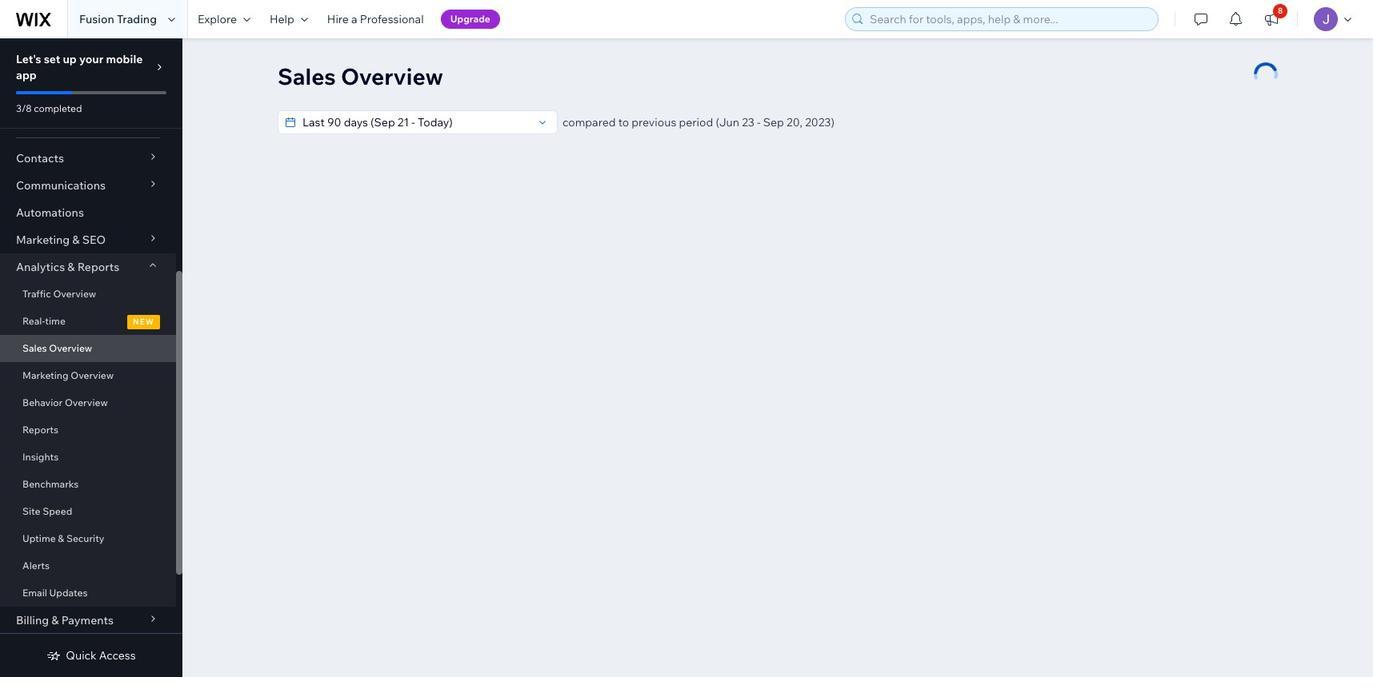 Task type: locate. For each thing, give the bounding box(es) containing it.
traffic overview link
[[0, 281, 176, 308]]

1 vertical spatial sales
[[22, 342, 47, 354]]

compared to previous period (jun 23 - sep 20, 2023)
[[563, 115, 835, 130]]

previous
[[632, 115, 676, 130]]

0 vertical spatial sales overview
[[278, 62, 443, 90]]

overview down marketing overview link
[[65, 397, 108, 409]]

marketing
[[16, 233, 70, 247], [22, 370, 68, 382]]

mobile
[[106, 52, 143, 66]]

help
[[270, 12, 294, 26]]

& inside popup button
[[72, 233, 80, 247]]

billing & payments
[[16, 614, 114, 628]]

& inside "popup button"
[[67, 260, 75, 274]]

2023)
[[805, 115, 835, 130]]

marketing up the analytics
[[16, 233, 70, 247]]

reports down seo
[[77, 260, 119, 274]]

& down marketing & seo
[[67, 260, 75, 274]]

sales overview down 'time'
[[22, 342, 92, 354]]

your
[[79, 52, 103, 66]]

sales overview link
[[0, 335, 176, 362]]

a
[[351, 12, 357, 26]]

hire a professional
[[327, 12, 424, 26]]

overview
[[341, 62, 443, 90], [53, 288, 96, 300], [49, 342, 92, 354], [71, 370, 114, 382], [65, 397, 108, 409]]

site
[[22, 506, 40, 518]]

None field
[[298, 111, 533, 134]]

communications
[[16, 178, 106, 193]]

uptime
[[22, 533, 56, 545]]

trading
[[117, 12, 157, 26]]

8
[[1278, 6, 1283, 16]]

billing & payments button
[[0, 607, 176, 635]]

site speed link
[[0, 499, 176, 526]]

sales down real-
[[22, 342, 47, 354]]

sales down help button
[[278, 62, 336, 90]]

let's
[[16, 52, 41, 66]]

reports
[[77, 260, 119, 274], [22, 424, 58, 436]]

speed
[[43, 506, 72, 518]]

benchmarks
[[22, 478, 79, 491]]

Search for tools, apps, help & more... field
[[865, 8, 1153, 30]]

0 horizontal spatial sales overview
[[22, 342, 92, 354]]

0 vertical spatial sales
[[278, 62, 336, 90]]

sales
[[278, 62, 336, 90], [22, 342, 47, 354]]

& right 'uptime'
[[58, 533, 64, 545]]

billing
[[16, 614, 49, 628]]

& left seo
[[72, 233, 80, 247]]

overview down sales overview link
[[71, 370, 114, 382]]

overview up the marketing overview
[[49, 342, 92, 354]]

marketing overview
[[22, 370, 114, 382]]

marketing inside popup button
[[16, 233, 70, 247]]

explore
[[198, 12, 237, 26]]

(jun
[[716, 115, 739, 130]]

overview down the analytics & reports
[[53, 288, 96, 300]]

overview for behavior overview link
[[65, 397, 108, 409]]

marketing up behavior
[[22, 370, 68, 382]]

alerts
[[22, 560, 50, 572]]

& right billing
[[51, 614, 59, 628]]

behavior overview
[[22, 397, 108, 409]]

sales overview
[[278, 62, 443, 90], [22, 342, 92, 354]]

0 vertical spatial marketing
[[16, 233, 70, 247]]

sales overview down a
[[278, 62, 443, 90]]

marketing for marketing overview
[[22, 370, 68, 382]]

time
[[45, 315, 65, 327]]

& inside 'popup button'
[[51, 614, 59, 628]]

help button
[[260, 0, 318, 38]]

professional
[[360, 12, 424, 26]]

overview for sales overview link
[[49, 342, 92, 354]]

&
[[72, 233, 80, 247], [67, 260, 75, 274], [58, 533, 64, 545], [51, 614, 59, 628]]

0 horizontal spatial sales
[[22, 342, 47, 354]]

reports up insights
[[22, 424, 58, 436]]

& for uptime
[[58, 533, 64, 545]]

1 vertical spatial sales overview
[[22, 342, 92, 354]]

1 vertical spatial marketing
[[22, 370, 68, 382]]

overview for marketing overview link
[[71, 370, 114, 382]]

behavior overview link
[[0, 390, 176, 417]]

8 button
[[1254, 0, 1289, 38]]

compared
[[563, 115, 616, 130]]

1 vertical spatial reports
[[22, 424, 58, 436]]

fusion
[[79, 12, 114, 26]]

to
[[618, 115, 629, 130]]

benchmarks link
[[0, 471, 176, 499]]

1 horizontal spatial reports
[[77, 260, 119, 274]]

0 vertical spatial reports
[[77, 260, 119, 274]]

marketing & seo
[[16, 233, 106, 247]]

sidebar element
[[0, 38, 182, 678]]

period
[[679, 115, 713, 130]]



Task type: vqa. For each thing, say whether or not it's contained in the screenshot.
Uptime
yes



Task type: describe. For each thing, give the bounding box(es) containing it.
3/8
[[16, 102, 32, 114]]

access
[[99, 649, 136, 663]]

& for analytics
[[67, 260, 75, 274]]

overview for traffic overview link at the top left of page
[[53, 288, 96, 300]]

upgrade
[[450, 13, 490, 25]]

sales inside sales overview link
[[22, 342, 47, 354]]

communications button
[[0, 172, 176, 199]]

fusion trading
[[79, 12, 157, 26]]

analytics & reports button
[[0, 254, 176, 281]]

automations
[[16, 206, 84, 220]]

site speed
[[22, 506, 72, 518]]

hire a professional link
[[318, 0, 433, 38]]

uptime & security link
[[0, 526, 176, 553]]

marketing for marketing & seo
[[16, 233, 70, 247]]

traffic
[[22, 288, 51, 300]]

-
[[757, 115, 761, 130]]

3/8 completed
[[16, 102, 82, 114]]

quick
[[66, 649, 97, 663]]

overview down professional
[[341, 62, 443, 90]]

marketing overview link
[[0, 362, 176, 390]]

real-time
[[22, 315, 65, 327]]

traffic overview
[[22, 288, 96, 300]]

contacts button
[[0, 145, 176, 172]]

seo
[[82, 233, 106, 247]]

insights link
[[0, 444, 176, 471]]

alerts link
[[0, 553, 176, 580]]

sales overview inside sidebar element
[[22, 342, 92, 354]]

23
[[742, 115, 755, 130]]

analytics & reports
[[16, 260, 119, 274]]

1 horizontal spatial sales
[[278, 62, 336, 90]]

& for marketing
[[72, 233, 80, 247]]

let's set up your mobile app
[[16, 52, 143, 82]]

sep
[[763, 115, 784, 130]]

real-
[[22, 315, 45, 327]]

20,
[[787, 115, 803, 130]]

& for billing
[[51, 614, 59, 628]]

new
[[133, 317, 154, 327]]

payments
[[61, 614, 114, 628]]

hire
[[327, 12, 349, 26]]

automations link
[[0, 199, 176, 226]]

marketing & seo button
[[0, 226, 176, 254]]

uptime & security
[[22, 533, 104, 545]]

quick access button
[[47, 649, 136, 663]]

upgrade button
[[441, 10, 500, 29]]

email updates link
[[0, 580, 176, 607]]

security
[[66, 533, 104, 545]]

reports link
[[0, 417, 176, 444]]

contacts
[[16, 151, 64, 166]]

behavior
[[22, 397, 63, 409]]

app
[[16, 68, 37, 82]]

up
[[63, 52, 77, 66]]

1 horizontal spatial sales overview
[[278, 62, 443, 90]]

0 horizontal spatial reports
[[22, 424, 58, 436]]

updates
[[49, 587, 88, 599]]

set
[[44, 52, 60, 66]]

email
[[22, 587, 47, 599]]

insights
[[22, 451, 59, 463]]

analytics
[[16, 260, 65, 274]]

reports inside "popup button"
[[77, 260, 119, 274]]

completed
[[34, 102, 82, 114]]

quick access
[[66, 649, 136, 663]]

email updates
[[22, 587, 88, 599]]



